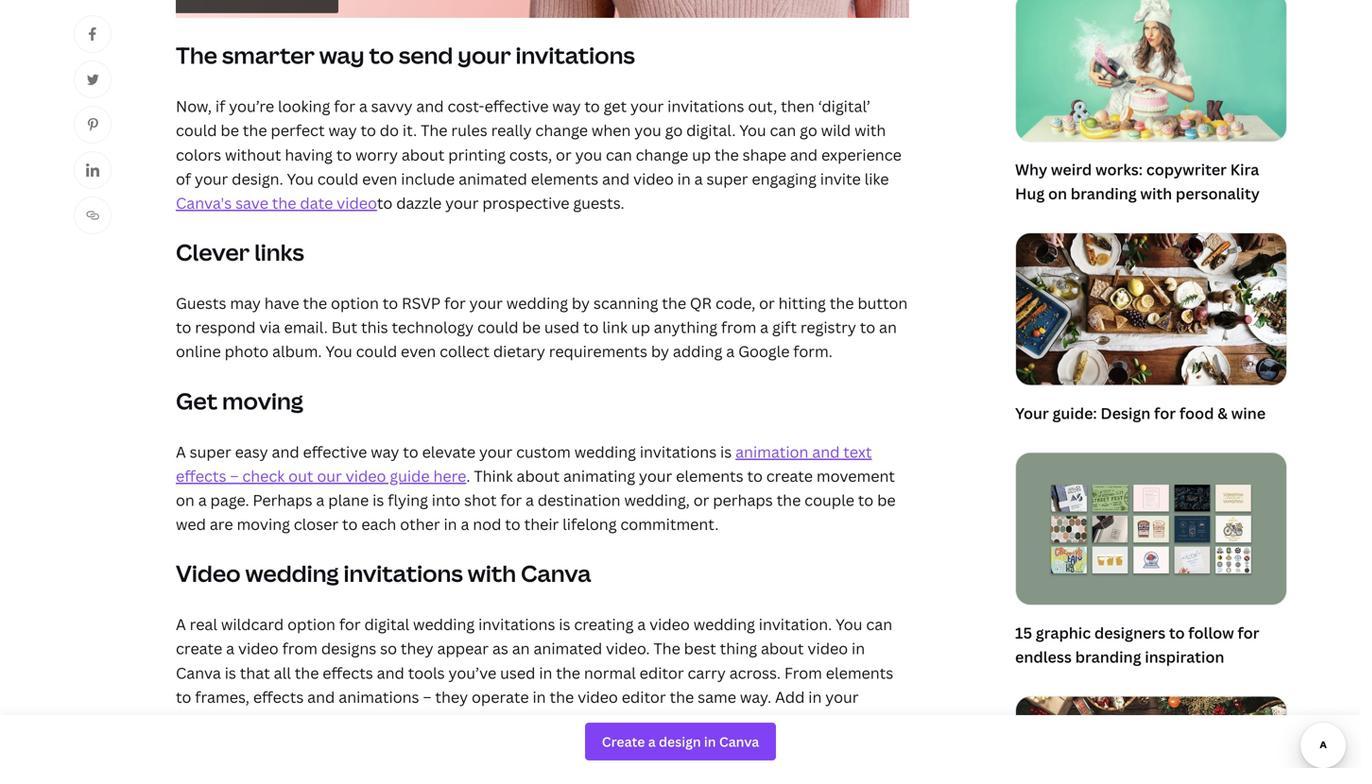Task type: describe. For each thing, give the bounding box(es) containing it.
the up anything
[[662, 293, 687, 314]]

guide:
[[1053, 404, 1098, 424]]

0 vertical spatial moving
[[222, 386, 304, 416]]

to down movement
[[859, 490, 874, 511]]

wedding down the closer
[[245, 559, 339, 589]]

get
[[176, 386, 218, 416]]

without
[[225, 145, 281, 165]]

experience
[[822, 145, 902, 165]]

why
[[1016, 159, 1048, 180]]

for inside the guests may have the option to rsvp for your wedding by scanning the qr code, or hitting the button to respond via email. but this technology could be used to link up anything from a gift registry to an online photo album. you could even collect dietary requirements by adding a google form.
[[445, 293, 466, 314]]

a up video.
[[638, 615, 646, 635]]

to left dazzle
[[377, 193, 393, 213]]

a down design
[[176, 736, 184, 756]]

food
[[1180, 404, 1215, 424]]

to left link
[[583, 317, 599, 338]]

is left the creating
[[559, 615, 571, 635]]

perhaps
[[713, 490, 773, 511]]

requirements
[[549, 342, 648, 362]]

– inside a real wildcard option for digital wedding invitations is creating a video wedding invitation. you can create a video from designs so they appear as an animated video. the best thing about video in canva is that all the effects and tools you've used in the normal editor carry across. from elements to frames, effects and animations – they operate in the video editor the same way. add in your design elements, announce your engagement, or add in your wedding date. you can still even add in a qr code so people can rsvp really easily. imagine everyone's surprise when they receive this.
[[423, 687, 432, 708]]

effective inside now, if you're looking for a savvy and cost-effective way to get your invitations out, then 'digital' could be the perfect way to do it. the rules really change when you go digital. you can go wild with colors without having to worry about printing costs, or you can change up the shape and experience of your design. you could even include animated elements and video in a super engaging invite like canva's save the date video to dazzle your prospective guests.
[[485, 96, 549, 116]]

best
[[684, 639, 717, 659]]

think
[[474, 466, 513, 486]]

photo
[[225, 342, 269, 362]]

could down 'this'
[[356, 342, 397, 362]]

1 horizontal spatial change
[[636, 145, 689, 165]]

1 horizontal spatial so
[[380, 639, 397, 659]]

up inside the guests may have the option to rsvp for your wedding by scanning the qr code, or hitting the button to respond via email. but this technology could be used to link up anything from a gift registry to an online photo album. you could even collect dietary requirements by adding a google form.
[[632, 317, 651, 338]]

a up the closer
[[316, 490, 325, 511]]

&
[[1218, 404, 1228, 424]]

15 graphic designers to follow for endless branding inspiration
[[1016, 623, 1260, 668]]

endless
[[1016, 648, 1072, 668]]

a for a real wildcard option for digital wedding invitations is creating a video wedding invitation. you can create a video from designs so they appear as an animated video. the best thing about video in canva is that all the effects and tools you've used in the normal editor carry across. from elements to frames, effects and animations – they operate in the video editor the same way. add in your design elements, announce your engagement, or add in your wedding date. you can still even add in a qr code so people can rsvp really easily. imagine everyone's surprise when they receive this.
[[176, 615, 186, 635]]

wedding up thing
[[694, 615, 756, 635]]

dietary
[[493, 342, 546, 362]]

clever
[[176, 237, 250, 268]]

to down button
[[860, 317, 876, 338]]

can right invitation.
[[867, 615, 893, 635]]

the up "without"
[[243, 120, 267, 141]]

couple
[[805, 490, 855, 511]]

here
[[434, 466, 467, 486]]

you inside the guests may have the option to rsvp for your wedding by scanning the qr code, or hitting the button to respond via email. but this technology could be used to link up anything from a gift registry to an online photo album. you could even collect dietary requirements by adding a google form.
[[326, 342, 353, 362]]

invitations inside a real wildcard option for digital wedding invitations is creating a video wedding invitation. you can create a video from designs so they appear as an animated video. the best thing about video in canva is that all the effects and tools you've used in the normal editor carry across. from elements to frames, effects and animations – they operate in the video editor the same way. add in your design elements, announce your engagement, or add in your wedding date. you can still even add in a qr code so people can rsvp really easily. imagine everyone's surprise when they receive this.
[[479, 615, 556, 635]]

about inside a real wildcard option for digital wedding invitations is creating a video wedding invitation. you can create a video from designs so they appear as an animated video. the best thing about video in canva is that all the effects and tools you've used in the normal editor carry across. from elements to frames, effects and animations – they operate in the video editor the same way. add in your design elements, announce your engagement, or add in your wedding date. you can still even add in a qr code so people can rsvp really easily. imagine everyone's surprise when they receive this.
[[761, 639, 804, 659]]

guests
[[176, 293, 226, 314]]

can down announce
[[329, 736, 355, 756]]

way up looking
[[319, 40, 365, 71]]

your down include
[[446, 193, 479, 213]]

a left gift
[[761, 317, 769, 338]]

but
[[332, 317, 358, 338]]

to left do
[[361, 120, 376, 141]]

into
[[432, 490, 461, 511]]

to right nod
[[505, 515, 521, 535]]

do
[[380, 120, 399, 141]]

scanning
[[594, 293, 659, 314]]

design
[[176, 712, 224, 732]]

to up online
[[176, 317, 191, 338]]

animation and text effects – check out our video guide here
[[176, 442, 872, 486]]

everyone's
[[554, 736, 634, 756]]

up inside now, if you're looking for a savvy and cost-effective way to get your invitations out, then 'digital' could be the perfect way to do it. the rules really change when you go digital. you can go wild with colors without having to worry about printing costs, or you can change up the shape and experience of your design. you could even include animated elements and video in a super engaging invite like canva's save the date video to dazzle your prospective guests.
[[692, 145, 711, 165]]

out
[[289, 466, 313, 486]]

even inside a real wildcard option for digital wedding invitations is creating a video wedding invitation. you can create a video from designs so they appear as an animated video. the best thing about video in canva is that all the effects and tools you've used in the normal editor carry across. from elements to frames, effects and animations – they operate in the video editor the same way. add in your design elements, announce your engagement, or add in your wedding date. you can still even add in a qr code so people can rsvp really easily. imagine everyone's surprise when they receive this.
[[815, 712, 850, 732]]

0 horizontal spatial with
[[468, 559, 516, 589]]

personality
[[1176, 184, 1261, 204]]

respond
[[195, 317, 256, 338]]

with inside now, if you're looking for a savvy and cost-effective way to get your invitations out, then 'digital' could be the perfect way to do it. the rules really change when you go digital. you can go wild with colors without having to worry about printing costs, or you can change up the shape and experience of your design. you could even include animated elements and video in a super engaging invite like canva's save the date video to dazzle your prospective guests.
[[855, 120, 886, 141]]

invitations up get
[[516, 40, 635, 71]]

date
[[300, 193, 333, 213]]

and up 'out'
[[272, 442, 299, 462]]

1 vertical spatial by
[[651, 342, 670, 362]]

to down plane
[[342, 515, 358, 535]]

the up registry at the right top of the page
[[830, 293, 854, 314]]

normal
[[584, 663, 636, 684]]

for inside . think about animating your elements to create movement on a page. perhaps a plane is flying into shot for a destination wedding, or perhaps the couple to be wed are moving closer to each other in a nod to their lifelong commitment.
[[501, 490, 522, 511]]

your up the this.
[[826, 687, 859, 708]]

to inside a real wildcard option for digital wedding invitations is creating a video wedding invitation. you can create a video from designs so they appear as an animated video. the best thing about video in canva is that all the effects and tools you've used in the normal editor carry across. from elements to frames, effects and animations – they operate in the video editor the same way. add in your design elements, announce your engagement, or add in your wedding date. you can still even add in a qr code so people can rsvp really easily. imagine everyone's surprise when they receive this.
[[176, 687, 191, 708]]

across.
[[730, 663, 781, 684]]

to inside 15 graphic designers to follow for endless branding inspiration
[[1170, 623, 1186, 644]]

0 vertical spatial they
[[401, 639, 434, 659]]

our
[[317, 466, 342, 486]]

you down having
[[287, 169, 314, 189]]

dazzle
[[396, 193, 442, 213]]

you down the way.
[[724, 712, 751, 732]]

the up the date.
[[670, 687, 694, 708]]

clever links
[[176, 237, 304, 268]]

designers
[[1095, 623, 1166, 644]]

canva's
[[176, 193, 232, 213]]

elements inside now, if you're looking for a savvy and cost-effective way to get your invitations out, then 'digital' could be the perfect way to do it. the rules really change when you go digital. you can go wild with colors without having to worry about printing costs, or you can change up the shape and experience of your design. you could even include animated elements and video in a super engaging invite like canva's save the date video to dazzle your prospective guests.
[[531, 169, 599, 189]]

it.
[[403, 120, 417, 141]]

this
[[361, 317, 388, 338]]

could up date
[[318, 169, 359, 189]]

2 horizontal spatial effects
[[323, 663, 373, 684]]

wedding up 'animating'
[[575, 442, 636, 462]]

2 vertical spatial they
[[743, 736, 776, 756]]

the down digital.
[[715, 145, 739, 165]]

announce
[[302, 712, 375, 732]]

invite
[[821, 169, 861, 189]]

be inside the guests may have the option to rsvp for your wedding by scanning the qr code, or hitting the button to respond via email. but this technology could be used to link up anything from a gift registry to an online photo album. you could even collect dietary requirements by adding a google form.
[[522, 317, 541, 338]]

engagement,
[[415, 712, 510, 732]]

invitations up wedding,
[[640, 442, 717, 462]]

and up "engaging"
[[791, 145, 818, 165]]

easy
[[235, 442, 268, 462]]

for inside now, if you're looking for a savvy and cost-effective way to get your invitations out, then 'digital' could be the perfect way to do it. the rules really change when you go digital. you can go wild with colors without having to worry about printing costs, or you can change up the shape and experience of your design. you could even include animated elements and video in a super engaging invite like canva's save the date video to dazzle your prospective guests.
[[334, 96, 356, 116]]

when inside now, if you're looking for a savvy and cost-effective way to get your invitations out, then 'digital' could be the perfect way to do it. the rules really change when you go digital. you can go wild with colors without having to worry about printing costs, or you can change up the shape and experience of your design. you could even include animated elements and video in a super engaging invite like canva's save the date video to dazzle your prospective guests.
[[592, 120, 631, 141]]

the inside now, if you're looking for a savvy and cost-effective way to get your invitations out, then 'digital' could be the perfect way to do it. the rules really change when you go digital. you can go wild with colors without having to worry about printing costs, or you can change up the shape and experience of your design. you could even include animated elements and video in a super engaging invite like canva's save the date video to dazzle your prospective guests.
[[421, 120, 448, 141]]

wedding up surprise on the bottom of page
[[618, 712, 680, 732]]

way up guide
[[371, 442, 400, 462]]

is left that
[[225, 663, 236, 684]]

to left send
[[369, 40, 394, 71]]

about inside . think about animating your elements to create movement on a page. perhaps a plane is flying into shot for a destination wedding, or perhaps the couple to be wed are moving closer to each other in a nod to their lifelong commitment.
[[517, 466, 560, 486]]

your up canva's
[[195, 169, 228, 189]]

super inside now, if you're looking for a savvy and cost-effective way to get your invitations out, then 'digital' could be the perfect way to do it. the rules really change when you go digital. you can go wild with colors without having to worry about printing costs, or you can change up the shape and experience of your design. you could even include animated elements and video in a super engaging invite like canva's save the date video to dazzle your prospective guests.
[[707, 169, 749, 189]]

a left nod
[[461, 515, 469, 535]]

qr inside a real wildcard option for digital wedding invitations is creating a video wedding invitation. you can create a video from designs so they appear as an animated video. the best thing about video in canva is that all the effects and tools you've used in the normal editor carry across. from elements to frames, effects and animations – they operate in the video editor the same way. add in your design elements, announce your engagement, or add in your wedding date. you can still even add in a qr code so people can rsvp really easily. imagine everyone's surprise when they receive this.
[[188, 736, 210, 756]]

can down then
[[770, 120, 797, 141]]

0 horizontal spatial change
[[536, 120, 588, 141]]

why weird works: copywriter kira hug on branding with personality
[[1016, 159, 1261, 204]]

frames,
[[195, 687, 250, 708]]

kira hug image
[[1017, 0, 1287, 141]]

the up email.
[[303, 293, 327, 314]]

could up dietary
[[478, 317, 519, 338]]

animation and text effects – check out our video guide here link
[[176, 442, 872, 486]]

and up it.
[[417, 96, 444, 116]]

engaging
[[752, 169, 817, 189]]

rsvp inside the guests may have the option to rsvp for your wedding by scanning the qr code, or hitting the button to respond via email. but this technology could be used to link up anything from a gift registry to an online photo album. you could even collect dietary requirements by adding a google form.
[[402, 293, 441, 314]]

invitations down other
[[344, 559, 463, 589]]

'digital'
[[819, 96, 871, 116]]

you've
[[449, 663, 497, 684]]

create inside . think about animating your elements to create movement on a page. perhaps a plane is flying into shot for a destination wedding, or perhaps the couple to be wed are moving closer to each other in a nod to their lifelong commitment.
[[767, 466, 813, 486]]

check
[[242, 466, 285, 486]]

option inside the guests may have the option to rsvp for your wedding by scanning the qr code, or hitting the button to respond via email. but this technology could be used to link up anything from a gift registry to an online photo album. you could even collect dietary requirements by adding a google form.
[[331, 293, 379, 314]]

your down animations
[[378, 712, 412, 732]]

still
[[784, 712, 811, 732]]

shape
[[743, 145, 787, 165]]

and up guests.
[[602, 169, 630, 189]]

1 horizontal spatial canva
[[521, 559, 592, 589]]

1 vertical spatial editor
[[622, 687, 666, 708]]

and inside animation and text effects – check out our video guide here
[[813, 442, 840, 462]]

elements inside a real wildcard option for digital wedding invitations is creating a video wedding invitation. you can create a video from designs so they appear as an animated video. the best thing about video in canva is that all the effects and tools you've used in the normal editor carry across. from elements to frames, effects and animations – they operate in the video editor the same way. add in your design elements, announce your engagement, or add in your wedding date. you can still even add in a qr code so people can rsvp really easily. imagine everyone's surprise when they receive this.
[[826, 663, 894, 684]]

worry
[[356, 145, 398, 165]]

for inside a real wildcard option for digital wedding invitations is creating a video wedding invitation. you can create a video from designs so they appear as an animated video. the best thing about video in canva is that all the effects and tools you've used in the normal editor carry across. from elements to frames, effects and animations – they operate in the video editor the same way. add in your design elements, announce your engagement, or add in your wedding date. you can still even add in a qr code so people can rsvp really easily. imagine everyone's surprise when they receive this.
[[339, 615, 361, 635]]

if
[[216, 96, 225, 116]]

of
[[176, 169, 191, 189]]

be inside . think about animating your elements to create movement on a page. perhaps a plane is flying into shot for a destination wedding, or perhaps the couple to be wed are moving closer to each other in a nod to their lifelong commitment.
[[878, 490, 896, 511]]

from inside a real wildcard option for digital wedding invitations is creating a video wedding invitation. you can create a video from designs so they appear as an animated video. the best thing about video in canva is that all the effects and tools you've used in the normal editor carry across. from elements to frames, effects and animations – they operate in the video editor the same way. add in your design elements, announce your engagement, or add in your wedding date. you can still even add in a qr code so people can rsvp really easily. imagine everyone's surprise when they receive this.
[[282, 639, 318, 659]]

to up guide
[[403, 442, 419, 462]]

1 horizontal spatial you
[[635, 120, 662, 141]]

your up cost-
[[458, 40, 511, 71]]

a real wildcard option for digital wedding invitations is creating a video wedding invitation. you can create a video from designs so they appear as an animated video. the best thing about video in canva is that all the effects and tools you've used in the normal editor carry across. from elements to frames, effects and animations – they operate in the video editor the same way. add in your design elements, announce your engagement, or add in your wedding date. you can still even add in a qr code so people can rsvp really easily. imagine everyone's surprise when they receive this.
[[176, 615, 898, 756]]

or inside a real wildcard option for digital wedding invitations is creating a video wedding invitation. you can create a video from designs so they appear as an animated video. the best thing about video in canva is that all the effects and tools you've used in the normal editor carry across. from elements to frames, effects and animations – they operate in the video editor the same way. add in your design elements, announce your engagement, or add in your wedding date. you can still even add in a qr code so people can rsvp really easily. imagine everyone's surprise when they receive this.
[[513, 712, 529, 732]]

qr inside the guests may have the option to rsvp for your wedding by scanning the qr code, or hitting the button to respond via email. but this technology could be used to link up anything from a gift registry to an online photo album. you could even collect dietary requirements by adding a google form.
[[690, 293, 712, 314]]

graphic designers inspo featured image image
[[1017, 453, 1287, 605]]

animation
[[736, 442, 809, 462]]

and up announce
[[308, 687, 335, 708]]

easily.
[[445, 736, 490, 756]]

to left get
[[585, 96, 600, 116]]

the up everyone's
[[550, 687, 574, 708]]

a down digital.
[[695, 169, 703, 189]]

video.
[[606, 639, 650, 659]]

could up colors
[[176, 120, 217, 141]]

creating
[[574, 615, 634, 635]]

a down the "wildcard"
[[226, 639, 235, 659]]

a left savvy at the top
[[359, 96, 368, 116]]

about inside now, if you're looking for a savvy and cost-effective way to get your invitations out, then 'digital' could be the perfect way to do it. the rules really change when you go digital. you can go wild with colors without having to worry about printing costs, or you can change up the shape and experience of your design. you could even include animated elements and video in a super engaging invite like canva's save the date video to dazzle your prospective guests.
[[402, 145, 445, 165]]

can down the way.
[[754, 712, 781, 732]]

plane
[[328, 490, 369, 511]]

create inside a real wildcard option for digital wedding invitations is creating a video wedding invitation. you can create a video from designs so they appear as an animated video. the best thing about video in canva is that all the effects and tools you've used in the normal editor carry across. from elements to frames, effects and animations – they operate in the video editor the same way. add in your design elements, announce your engagement, or add in your wedding date. you can still even add in a qr code so people can rsvp really easily. imagine everyone's surprise when they receive this.
[[176, 639, 222, 659]]

like
[[865, 169, 889, 189]]

effects inside animation and text effects – check out our video guide here
[[176, 466, 226, 486]]

rules
[[451, 120, 488, 141]]

wedding up the appear
[[413, 615, 475, 635]]

nod
[[473, 515, 502, 535]]

digital.
[[687, 120, 736, 141]]

for left food
[[1155, 404, 1177, 424]]

rsvp inside a real wildcard option for digital wedding invitations is creating a video wedding invitation. you can create a video from designs so they appear as an animated video. the best thing about video in canva is that all the effects and tools you've used in the normal editor carry across. from elements to frames, effects and animations – they operate in the video editor the same way. add in your design elements, announce your engagement, or add in your wedding date. you can still even add in a qr code so people can rsvp really easily. imagine everyone's surprise when they receive this.
[[358, 736, 397, 756]]

prospective
[[483, 193, 570, 213]]

wedding,
[[625, 490, 690, 511]]

your up everyone's
[[581, 712, 615, 732]]

having
[[285, 145, 333, 165]]

inspiration
[[1145, 648, 1225, 668]]

video wedding invitations with canva
[[176, 559, 592, 589]]

is inside . think about animating your elements to create movement on a page. perhaps a plane is flying into shot for a destination wedding, or perhaps the couple to be wed are moving closer to each other in a nod to their lifelong commitment.
[[373, 490, 384, 511]]

to left "worry"
[[337, 145, 352, 165]]

that
[[240, 663, 270, 684]]

can down get
[[606, 145, 632, 165]]

the inside . think about animating your elements to create movement on a page. perhaps a plane is flying into shot for a destination wedding, or perhaps the couple to be wed are moving closer to each other in a nod to their lifelong commitment.
[[777, 490, 801, 511]]

lifelong
[[563, 515, 617, 535]]

even inside the guests may have the option to rsvp for your wedding by scanning the qr code, or hitting the button to respond via email. but this technology could be used to link up anything from a gift registry to an online photo album. you could even collect dietary requirements by adding a google form.
[[401, 342, 436, 362]]

to up 'this'
[[383, 293, 398, 314]]

15 graphic designers to follow for endless branding inspiration link
[[1016, 452, 1288, 674]]

your up think at the bottom
[[479, 442, 513, 462]]

way up having
[[329, 120, 357, 141]]

a up their
[[526, 490, 534, 511]]

0 horizontal spatial the
[[176, 40, 217, 71]]

to up 'perhaps'
[[748, 466, 763, 486]]

surprise
[[637, 736, 697, 756]]



Task type: locate. For each thing, give the bounding box(es) containing it.
so down digital
[[380, 639, 397, 659]]

animations
[[339, 687, 419, 708]]

0 horizontal spatial add
[[533, 712, 561, 732]]

may
[[230, 293, 261, 314]]

0 horizontal spatial rsvp
[[358, 736, 397, 756]]

animated inside now, if you're looking for a savvy and cost-effective way to get your invitations out, then 'digital' could be the perfect way to do it. the rules really change when you go digital. you can go wild with colors without having to worry about printing costs, or you can change up the shape and experience of your design. you could even include animated elements and video in a super engaging invite like canva's save the date video to dazzle your prospective guests.
[[459, 169, 528, 189]]

1 horizontal spatial effective
[[485, 96, 549, 116]]

1 vertical spatial from
[[282, 639, 318, 659]]

qr up anything
[[690, 293, 712, 314]]

1 vertical spatial so
[[254, 736, 270, 756]]

destination
[[538, 490, 621, 511]]

the right save
[[272, 193, 297, 213]]

0 vertical spatial rsvp
[[402, 293, 441, 314]]

1 horizontal spatial animated
[[534, 639, 603, 659]]

from up all
[[282, 639, 318, 659]]

when inside a real wildcard option for digital wedding invitations is creating a video wedding invitation. you can create a video from designs so they appear as an animated video. the best thing about video in canva is that all the effects and tools you've used in the normal editor carry across. from elements to frames, effects and animations – they operate in the video editor the same way. add in your design elements, announce your engagement, or add in your wedding date. you can still even add in a qr code so people can rsvp really easily. imagine everyone's surprise when they receive this.
[[700, 736, 740, 756]]

really inside now, if you're looking for a savvy and cost-effective way to get your invitations out, then 'digital' could be the perfect way to do it. the rules really change when you go digital. you can go wild with colors without having to worry about printing costs, or you can change up the shape and experience of your design. you could even include animated elements and video in a super engaging invite like canva's save the date video to dazzle your prospective guests.
[[491, 120, 532, 141]]

0 horizontal spatial create
[[176, 639, 222, 659]]

0 vertical spatial a
[[176, 442, 186, 462]]

animated inside a real wildcard option for digital wedding invitations is creating a video wedding invitation. you can create a video from designs so they appear as an animated video. the best thing about video in canva is that all the effects and tools you've used in the normal editor carry across. from elements to frames, effects and animations – they operate in the video editor the same way. add in your design elements, announce your engagement, or add in your wedding date. you can still even add in a qr code so people can rsvp really easily. imagine everyone's surprise when they receive this.
[[534, 639, 603, 659]]

2 a from the top
[[176, 615, 186, 635]]

qr down design
[[188, 736, 210, 756]]

up down digital.
[[692, 145, 711, 165]]

about down custom
[[517, 466, 560, 486]]

1 horizontal spatial the
[[421, 120, 448, 141]]

go left digital.
[[665, 120, 683, 141]]

1 horizontal spatial effects
[[253, 687, 304, 708]]

1 go from the left
[[665, 120, 683, 141]]

works:
[[1096, 159, 1143, 180]]

when down get
[[592, 120, 631, 141]]

and
[[417, 96, 444, 116], [791, 145, 818, 165], [602, 169, 630, 189], [272, 442, 299, 462], [813, 442, 840, 462], [377, 663, 405, 684], [308, 687, 335, 708]]

wedding inside the guests may have the option to rsvp for your wedding by scanning the qr code, or hitting the button to respond via email. but this technology could be used to link up anything from a gift registry to an online photo album. you could even collect dietary requirements by adding a google form.
[[507, 293, 568, 314]]

about
[[402, 145, 445, 165], [517, 466, 560, 486], [761, 639, 804, 659]]

0 horizontal spatial animated
[[459, 169, 528, 189]]

branding inside 15 graphic designers to follow for endless branding inspiration
[[1076, 648, 1142, 668]]

is up each
[[373, 490, 384, 511]]

– up page.
[[230, 466, 239, 486]]

1 vertical spatial rsvp
[[358, 736, 397, 756]]

option inside a real wildcard option for digital wedding invitations is creating a video wedding invitation. you can create a video from designs so they appear as an animated video. the best thing about video in canva is that all the effects and tools you've used in the normal editor carry across. from elements to frames, effects and animations – they operate in the video editor the same way. add in your design elements, announce your engagement, or add in your wedding date. you can still even add in a qr code so people can rsvp really easily. imagine everyone's surprise when they receive this.
[[288, 615, 336, 635]]

branding down works:
[[1071, 184, 1137, 204]]

wild
[[821, 120, 851, 141]]

rsvp up technology in the left top of the page
[[402, 293, 441, 314]]

you up guests.
[[576, 145, 603, 165]]

1 vertical spatial option
[[288, 615, 336, 635]]

0 vertical spatial used
[[545, 317, 580, 338]]

0 vertical spatial –
[[230, 466, 239, 486]]

button
[[858, 293, 908, 314]]

1 vertical spatial a
[[176, 615, 186, 635]]

1 horizontal spatial about
[[517, 466, 560, 486]]

0 vertical spatial on
[[1049, 184, 1068, 204]]

the up now,
[[176, 40, 217, 71]]

your inside . think about animating your elements to create movement on a page. perhaps a plane is flying into shot for a destination wedding, or perhaps the couple to be wed are moving closer to each other in a nod to their lifelong commitment.
[[639, 466, 673, 486]]

or
[[556, 145, 572, 165], [760, 293, 775, 314], [694, 490, 710, 511], [513, 712, 529, 732]]

0 horizontal spatial used
[[500, 663, 536, 684]]

people
[[274, 736, 325, 756]]

even inside now, if you're looking for a savvy and cost-effective way to get your invitations out, then 'digital' could be the perfect way to do it. the rules really change when you go digital. you can go wild with colors without having to worry about printing costs, or you can change up the shape and experience of your design. you could even include animated elements and video in a super engaging invite like canva's save the date video to dazzle your prospective guests.
[[362, 169, 398, 189]]

2 vertical spatial elements
[[826, 663, 894, 684]]

2 vertical spatial effects
[[253, 687, 304, 708]]

0 vertical spatial so
[[380, 639, 397, 659]]

add
[[533, 712, 561, 732], [853, 712, 881, 732]]

used up requirements
[[545, 317, 580, 338]]

canva inside a real wildcard option for digital wedding invitations is creating a video wedding invitation. you can create a video from designs so they appear as an animated video. the best thing about video in canva is that all the effects and tools you've used in the normal editor carry across. from elements to frames, effects and animations – they operate in the video editor the same way. add in your design elements, announce your engagement, or add in your wedding date. you can still even add in a qr code so people can rsvp really easily. imagine everyone's surprise when they receive this.
[[176, 663, 221, 684]]

effects down designs
[[323, 663, 373, 684]]

branding down designers
[[1076, 648, 1142, 668]]

2 horizontal spatial the
[[654, 639, 681, 659]]

costs,
[[510, 145, 552, 165]]

your inside the guests may have the option to rsvp for your wedding by scanning the qr code, or hitting the button to respond via email. but this technology could be used to link up anything from a gift registry to an online photo album. you could even collect dietary requirements by adding a google form.
[[470, 293, 503, 314]]

0 vertical spatial qr
[[690, 293, 712, 314]]

imagine
[[493, 736, 551, 756]]

branding
[[1071, 184, 1137, 204], [1076, 648, 1142, 668]]

closer
[[294, 515, 339, 535]]

your up collect
[[470, 293, 503, 314]]

0 horizontal spatial effective
[[303, 442, 367, 462]]

0 vertical spatial change
[[536, 120, 588, 141]]

or inside the guests may have the option to rsvp for your wedding by scanning the qr code, or hitting the button to respond via email. but this technology could be used to link up anything from a gift registry to an online photo album. you could even collect dietary requirements by adding a google form.
[[760, 293, 775, 314]]

1 horizontal spatial up
[[692, 145, 711, 165]]

so
[[380, 639, 397, 659], [254, 736, 270, 756]]

0 horizontal spatial qr
[[188, 736, 210, 756]]

add up the this.
[[853, 712, 881, 732]]

with inside why weird works: copywriter kira hug on branding with personality
[[1141, 184, 1173, 204]]

effects
[[176, 466, 226, 486], [323, 663, 373, 684], [253, 687, 304, 708]]

the inside a real wildcard option for digital wedding invitations is creating a video wedding invitation. you can create a video from designs so they appear as an animated video. the best thing about video in canva is that all the effects and tools you've used in the normal editor carry across. from elements to frames, effects and animations – they operate in the video editor the same way. add in your design elements, announce your engagement, or add in your wedding date. you can still even add in a qr code so people can rsvp really easily. imagine everyone's surprise when they receive this.
[[654, 639, 681, 659]]

a up wed
[[198, 490, 207, 511]]

2 horizontal spatial even
[[815, 712, 850, 732]]

1 vertical spatial up
[[632, 317, 651, 338]]

used inside the guests may have the option to rsvp for your wedding by scanning the qr code, or hitting the button to respond via email. but this technology could be used to link up anything from a gift registry to an online photo album. you could even collect dietary requirements by adding a google form.
[[545, 317, 580, 338]]

to up inspiration
[[1170, 623, 1186, 644]]

elements inside . think about animating your elements to create movement on a page. perhaps a plane is flying into shot for a destination wedding, or perhaps the couple to be wed are moving closer to each other in a nod to their lifelong commitment.
[[676, 466, 744, 486]]

for right looking
[[334, 96, 356, 116]]

–
[[230, 466, 239, 486], [423, 687, 432, 708]]

a right adding
[[727, 342, 735, 362]]

the right all
[[295, 663, 319, 684]]

0 horizontal spatial they
[[401, 639, 434, 659]]

elements right from
[[826, 663, 894, 684]]

2 vertical spatial with
[[468, 559, 516, 589]]

– inside animation and text effects – check out our video guide here
[[230, 466, 239, 486]]

1 vertical spatial branding
[[1076, 648, 1142, 668]]

1 add from the left
[[533, 712, 561, 732]]

2 vertical spatial even
[[815, 712, 850, 732]]

the
[[243, 120, 267, 141], [715, 145, 739, 165], [272, 193, 297, 213], [303, 293, 327, 314], [662, 293, 687, 314], [830, 293, 854, 314], [777, 490, 801, 511], [295, 663, 319, 684], [556, 663, 581, 684], [550, 687, 574, 708], [670, 687, 694, 708]]

on inside why weird works: copywriter kira hug on branding with personality
[[1049, 184, 1068, 204]]

branding inside why weird works: copywriter kira hug on branding with personality
[[1071, 184, 1137, 204]]

way left get
[[553, 96, 581, 116]]

1 vertical spatial effects
[[323, 663, 373, 684]]

other
[[400, 515, 440, 535]]

so down elements,
[[254, 736, 270, 756]]

they left receive
[[743, 736, 776, 756]]

for down think at the bottom
[[501, 490, 522, 511]]

1 horizontal spatial be
[[522, 317, 541, 338]]

about down invitation.
[[761, 639, 804, 659]]

0 vertical spatial you
[[635, 120, 662, 141]]

2 horizontal spatial with
[[1141, 184, 1173, 204]]

for inside 15 graphic designers to follow for endless branding inspiration
[[1238, 623, 1260, 644]]

page.
[[210, 490, 249, 511]]

cost-
[[448, 96, 485, 116]]

1 vertical spatial effective
[[303, 442, 367, 462]]

then
[[781, 96, 815, 116]]

1 horizontal spatial create
[[767, 466, 813, 486]]

video
[[176, 559, 241, 589]]

a for a super easy and effective way to elevate your custom wedding invitations is
[[176, 442, 186, 462]]

or right costs,
[[556, 145, 572, 165]]

the left couple
[[777, 490, 801, 511]]

they up the engagement,
[[435, 687, 468, 708]]

be down movement
[[878, 490, 896, 511]]

2 go from the left
[[800, 120, 818, 141]]

be inside now, if you're looking for a savvy and cost-effective way to get your invitations out, then 'digital' could be the perfect way to do it. the rules really change when you go digital. you can go wild with colors without having to worry about printing costs, or you can change up the shape and experience of your design. you could even include animated elements and video in a super engaging invite like canva's save the date video to dazzle your prospective guests.
[[221, 120, 239, 141]]

2 horizontal spatial they
[[743, 736, 776, 756]]

0 vertical spatial from
[[722, 317, 757, 338]]

1 vertical spatial when
[[700, 736, 740, 756]]

why weird works: copywriter kira hug on branding with personality link
[[1016, 0, 1288, 210]]

create down animation
[[767, 466, 813, 486]]

2 horizontal spatial be
[[878, 490, 896, 511]]

2 add from the left
[[853, 712, 881, 732]]

up
[[692, 145, 711, 165], [632, 317, 651, 338]]

as
[[493, 639, 509, 659]]

invitations inside now, if you're looking for a savvy and cost-effective way to get your invitations out, then 'digital' could be the perfect way to do it. the rules really change when you go digital. you can go wild with colors without having to worry about printing costs, or you can change up the shape and experience of your design. you could even include animated elements and video in a super engaging invite like canva's save the date video to dazzle your prospective guests.
[[668, 96, 745, 116]]

their
[[524, 515, 559, 535]]

0 vertical spatial canva
[[521, 559, 592, 589]]

1 vertical spatial –
[[423, 687, 432, 708]]

copywriter
[[1147, 159, 1227, 180]]

1 horizontal spatial really
[[491, 120, 532, 141]]

is left animation
[[721, 442, 732, 462]]

0 horizontal spatial super
[[190, 442, 231, 462]]

0 horizontal spatial canva
[[176, 663, 221, 684]]

anything
[[654, 317, 718, 338]]

super down shape on the top of page
[[707, 169, 749, 189]]

be
[[221, 120, 239, 141], [522, 317, 541, 338], [878, 490, 896, 511]]

0 horizontal spatial up
[[632, 317, 651, 338]]

your right get
[[631, 96, 664, 116]]

or inside now, if you're looking for a savvy and cost-effective way to get your invitations out, then 'digital' could be the perfect way to do it. the rules really change when you go digital. you can go wild with colors without having to worry about printing costs, or you can change up the shape and experience of your design. you could even include animated elements and video in a super engaging invite like canva's save the date video to dazzle your prospective guests.
[[556, 145, 572, 165]]

1 vertical spatial the
[[421, 120, 448, 141]]

a inside a real wildcard option for digital wedding invitations is creating a video wedding invitation. you can create a video from designs so they appear as an animated video. the best thing about video in canva is that all the effects and tools you've used in the normal editor carry across. from elements to frames, effects and animations – they operate in the video editor the same way. add in your design elements, announce your engagement, or add in your wedding date. you can still even add in a qr code so people can rsvp really easily. imagine everyone's surprise when they receive this.
[[176, 615, 186, 635]]

1 vertical spatial create
[[176, 639, 222, 659]]

animated down printing
[[459, 169, 528, 189]]

when down the date.
[[700, 736, 740, 756]]

carry
[[688, 663, 726, 684]]

design
[[1101, 404, 1151, 424]]

0 horizontal spatial by
[[572, 293, 590, 314]]

change down digital.
[[636, 145, 689, 165]]

the right it.
[[421, 120, 448, 141]]

0 vertical spatial up
[[692, 145, 711, 165]]

from inside the guests may have the option to rsvp for your wedding by scanning the qr code, or hitting the button to respond via email. but this technology could be used to link up anything from a gift registry to an online photo album. you could even collect dietary requirements by adding a google form.
[[722, 317, 757, 338]]

1 horizontal spatial go
[[800, 120, 818, 141]]

real
[[190, 615, 218, 635]]

smarter
[[222, 40, 315, 71]]

. think about animating your elements to create movement on a page. perhaps a plane is flying into shot for a destination wedding, or perhaps the couple to be wed are moving closer to each other in a nod to their lifelong commitment.
[[176, 466, 896, 535]]

1 horizontal spatial rsvp
[[402, 293, 441, 314]]

1 a from the top
[[176, 442, 186, 462]]

elements down costs,
[[531, 169, 599, 189]]

or up the imagine
[[513, 712, 529, 732]]

15
[[1016, 623, 1033, 644]]

on inside . think about animating your elements to create movement on a page. perhaps a plane is flying into shot for a destination wedding, or perhaps the couple to be wed are moving closer to each other in a nod to their lifelong commitment.
[[176, 490, 195, 511]]

wine
[[1232, 404, 1266, 424]]

canva up frames,
[[176, 663, 221, 684]]

technology
[[392, 317, 474, 338]]

1 horizontal spatial –
[[423, 687, 432, 708]]

0 horizontal spatial you
[[576, 145, 603, 165]]

guide
[[390, 466, 430, 486]]

0 horizontal spatial elements
[[531, 169, 599, 189]]

create
[[767, 466, 813, 486], [176, 639, 222, 659]]

0 vertical spatial effective
[[485, 96, 549, 116]]

guests may have the option to rsvp for your wedding by scanning the qr code, or hitting the button to respond via email. but this technology could be used to link up anything from a gift registry to an online photo album. you could even collect dietary requirements by adding a google form.
[[176, 293, 908, 362]]

animated
[[459, 169, 528, 189], [534, 639, 603, 659]]

a super easy and effective way to elevate your custom wedding invitations is
[[176, 442, 736, 462]]

you're
[[229, 96, 274, 116]]

can
[[770, 120, 797, 141], [606, 145, 632, 165], [867, 615, 893, 635], [754, 712, 781, 732], [329, 736, 355, 756]]

guide design food wine image
[[1017, 233, 1287, 386]]

1 vertical spatial even
[[401, 342, 436, 362]]

an inside a real wildcard option for digital wedding invitations is creating a video wedding invitation. you can create a video from designs so they appear as an animated video. the best thing about video in canva is that all the effects and tools you've used in the normal editor carry across. from elements to frames, effects and animations – they operate in the video editor the same way. add in your design elements, announce your engagement, or add in your wedding date. you can still even add in a qr code so people can rsvp really easily. imagine everyone's surprise when they receive this.
[[512, 639, 530, 659]]

wedding up dietary
[[507, 293, 568, 314]]

branding for works:
[[1071, 184, 1137, 204]]

operate
[[472, 687, 529, 708]]

design.
[[232, 169, 283, 189]]

now,
[[176, 96, 212, 116]]

0 vertical spatial with
[[855, 120, 886, 141]]

used down "as"
[[500, 663, 536, 684]]

1 horizontal spatial used
[[545, 317, 580, 338]]

0 horizontal spatial when
[[592, 120, 631, 141]]

2 vertical spatial the
[[654, 639, 681, 659]]

branding for designers
[[1076, 648, 1142, 668]]

0 vertical spatial option
[[331, 293, 379, 314]]

effects up page.
[[176, 466, 226, 486]]

get
[[604, 96, 627, 116]]

video inside animation and text effects – check out our video guide here
[[346, 466, 386, 486]]

with down nod
[[468, 559, 516, 589]]

0 vertical spatial be
[[221, 120, 239, 141]]

they
[[401, 639, 434, 659], [435, 687, 468, 708], [743, 736, 776, 756]]

links
[[254, 237, 304, 268]]

0 horizontal spatial so
[[254, 736, 270, 756]]

guests.
[[573, 193, 625, 213]]

animated down the creating
[[534, 639, 603, 659]]

you left digital.
[[635, 120, 662, 141]]

to
[[369, 40, 394, 71], [585, 96, 600, 116], [361, 120, 376, 141], [337, 145, 352, 165], [377, 193, 393, 213], [383, 293, 398, 314], [176, 317, 191, 338], [583, 317, 599, 338], [860, 317, 876, 338], [403, 442, 419, 462], [748, 466, 763, 486], [859, 490, 874, 511], [342, 515, 358, 535], [505, 515, 521, 535], [1170, 623, 1186, 644], [176, 687, 191, 708]]

1 horizontal spatial elements
[[676, 466, 744, 486]]

and left text
[[813, 442, 840, 462]]

your up wedding,
[[639, 466, 673, 486]]

1 horizontal spatial an
[[880, 317, 897, 338]]

rsvp
[[402, 293, 441, 314], [358, 736, 397, 756]]

on right hug
[[1049, 184, 1068, 204]]

0 vertical spatial effects
[[176, 466, 226, 486]]

0 horizontal spatial from
[[282, 639, 318, 659]]

1 vertical spatial elements
[[676, 466, 744, 486]]

in inside now, if you're looking for a savvy and cost-effective way to get your invitations out, then 'digital' could be the perfect way to do it. the rules really change when you go digital. you can go wild with colors without having to worry about printing costs, or you can change up the shape and experience of your design. you could even include animated elements and video in a super engaging invite like canva's save the date video to dazzle your prospective guests.
[[678, 169, 691, 189]]

1 vertical spatial change
[[636, 145, 689, 165]]

each
[[362, 515, 397, 535]]

even
[[362, 169, 398, 189], [401, 342, 436, 362], [815, 712, 850, 732]]

0 horizontal spatial really
[[401, 736, 442, 756]]

create your christmas cards on canva image
[[1017, 697, 1287, 769]]

and up animations
[[377, 663, 405, 684]]

a
[[176, 442, 186, 462], [176, 615, 186, 635]]

send
[[399, 40, 453, 71]]

you down but
[[326, 342, 353, 362]]

designs
[[321, 639, 377, 659]]

kira
[[1231, 159, 1260, 180]]

a down get
[[176, 442, 186, 462]]

1 vertical spatial about
[[517, 466, 560, 486]]

you right invitation.
[[836, 615, 863, 635]]

1 vertical spatial super
[[190, 442, 231, 462]]

gift
[[773, 317, 797, 338]]

your guide: design for food & wine
[[1016, 404, 1266, 424]]

1 horizontal spatial with
[[855, 120, 886, 141]]

or inside . think about animating your elements to create movement on a page. perhaps a plane is flying into shot for a destination wedding, or perhaps the couple to be wed are moving closer to each other in a nod to their lifelong commitment.
[[694, 490, 710, 511]]

wed
[[176, 515, 206, 535]]

perfect
[[271, 120, 325, 141]]

even up the this.
[[815, 712, 850, 732]]

1 vertical spatial canva
[[176, 663, 221, 684]]

the left normal
[[556, 663, 581, 684]]

2 vertical spatial about
[[761, 639, 804, 659]]

you down out,
[[740, 120, 767, 141]]

0 vertical spatial the
[[176, 40, 217, 71]]

0 vertical spatial animated
[[459, 169, 528, 189]]

an inside the guests may have the option to rsvp for your wedding by scanning the qr code, or hitting the button to respond via email. but this technology could be used to link up anything from a gift registry to an online photo album. you could even collect dietary requirements by adding a google form.
[[880, 317, 897, 338]]

1 horizontal spatial they
[[435, 687, 468, 708]]

in inside . think about animating your elements to create movement on a page. perhaps a plane is flying into shot for a destination wedding, or perhaps the couple to be wed are moving closer to each other in a nod to their lifelong commitment.
[[444, 515, 457, 535]]

editor down video.
[[640, 663, 684, 684]]

add up the imagine
[[533, 712, 561, 732]]

from down the code,
[[722, 317, 757, 338]]

a
[[359, 96, 368, 116], [695, 169, 703, 189], [761, 317, 769, 338], [727, 342, 735, 362], [198, 490, 207, 511], [316, 490, 325, 511], [526, 490, 534, 511], [461, 515, 469, 535], [638, 615, 646, 635], [226, 639, 235, 659], [176, 736, 184, 756]]

have
[[265, 293, 299, 314]]

custom
[[516, 442, 571, 462]]

0 vertical spatial when
[[592, 120, 631, 141]]

your guide: design for food & wine link
[[1016, 232, 1288, 430]]

from
[[785, 663, 823, 684]]

1 horizontal spatial from
[[722, 317, 757, 338]]

moving inside . think about animating your elements to create movement on a page. perhaps a plane is flying into shot for a destination wedding, or perhaps the couple to be wed are moving closer to each other in a nod to their lifelong commitment.
[[237, 515, 290, 535]]

the smarter way to send your invitations
[[176, 40, 635, 71]]

for right follow
[[1238, 623, 1260, 644]]

album.
[[272, 342, 322, 362]]

used inside a real wildcard option for digital wedding invitations is creating a video wedding invitation. you can create a video from designs so they appear as an animated video. the best thing about video in canva is that all the effects and tools you've used in the normal editor carry across. from elements to frames, effects and animations – they operate in the video editor the same way. add in your design elements, announce your engagement, or add in your wedding date. you can still even add in a qr code so people can rsvp really easily. imagine everyone's surprise when they receive this.
[[500, 663, 536, 684]]

printing
[[449, 145, 506, 165]]

date.
[[684, 712, 720, 732]]

0 vertical spatial by
[[572, 293, 590, 314]]

1 vertical spatial animated
[[534, 639, 603, 659]]

0 vertical spatial super
[[707, 169, 749, 189]]

0 vertical spatial editor
[[640, 663, 684, 684]]

are
[[210, 515, 233, 535]]

1 vertical spatial on
[[176, 490, 195, 511]]

receive
[[780, 736, 833, 756]]

really inside a real wildcard option for digital wedding invitations is creating a video wedding invitation. you can create a video from designs so they appear as an animated video. the best thing about video in canva is that all the effects and tools you've used in the normal editor carry across. from elements to frames, effects and animations – they operate in the video editor the same way. add in your design elements, announce your engagement, or add in your wedding date. you can still even add in a qr code so people can rsvp really easily. imagine everyone's surprise when they receive this.
[[401, 736, 442, 756]]

0 vertical spatial really
[[491, 120, 532, 141]]

for
[[334, 96, 356, 116], [445, 293, 466, 314], [1155, 404, 1177, 424], [501, 490, 522, 511], [339, 615, 361, 635], [1238, 623, 1260, 644]]

0 horizontal spatial an
[[512, 639, 530, 659]]



Task type: vqa. For each thing, say whether or not it's contained in the screenshot.
tutorials folders image
no



